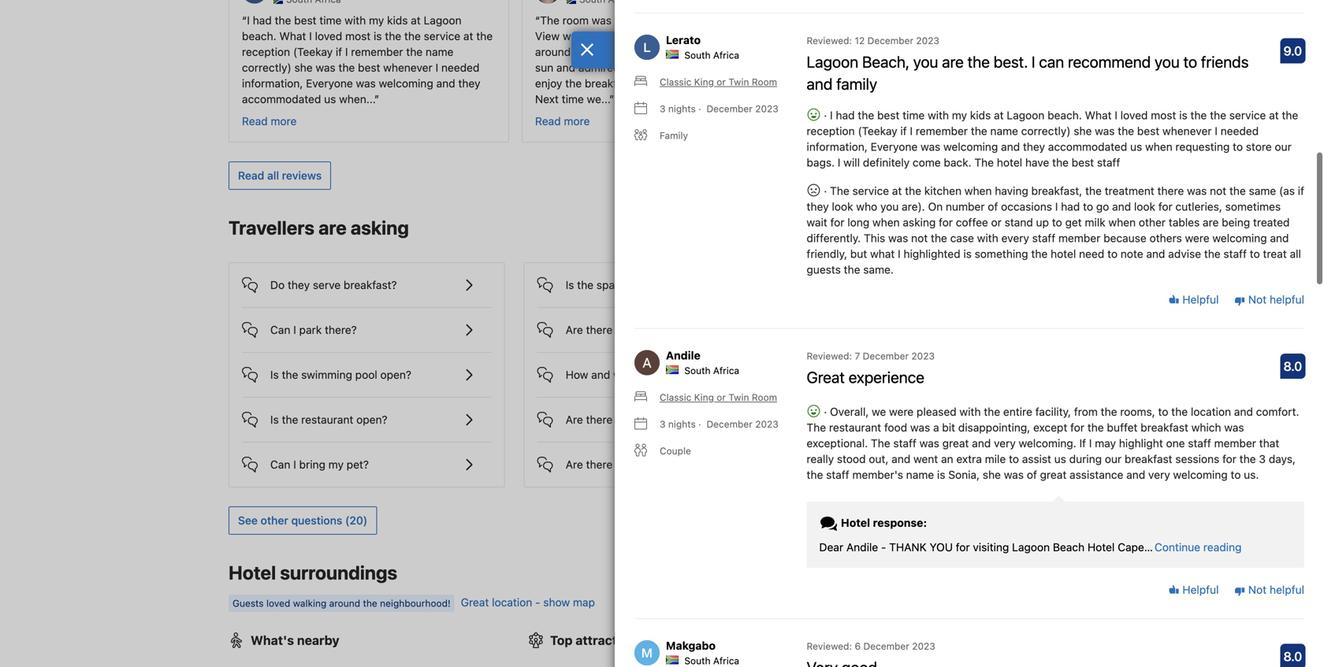 Task type: locate. For each thing, give the bounding box(es) containing it.
2 classic king or twin room link from the top
[[634, 390, 777, 405]]

open? for is the spa open?
[[618, 279, 649, 292]]

close image
[[580, 43, 594, 56]]

to left us.
[[1231, 468, 1241, 481]]

can for can i park there?
[[270, 324, 290, 337]]

2 classic from the top
[[660, 392, 692, 403]]

the down will
[[830, 184, 849, 197]]

0 horizontal spatial whenever
[[383, 61, 433, 74]]

1 room from the top
[[752, 76, 777, 87]]

loved down recommend
[[1121, 109, 1148, 122]]

are up do they serve breakfast?
[[318, 217, 347, 239]]

1 vertical spatial needed
[[1221, 124, 1259, 137]]

1 helpful from the top
[[1270, 293, 1304, 306]]

view?
[[704, 458, 733, 471]]

1 see availability button from the top
[[999, 215, 1096, 244]]

3 nights · december 2023 for lagoon beach, you are the best. i can recommend you to friends and family
[[660, 103, 779, 114]]

1 vertical spatial open?
[[380, 369, 411, 382]]

nights for lagoon beach, you are the best. i can recommend you to friends and family
[[668, 103, 696, 114]]

hot
[[684, 414, 700, 427]]

are left feel
[[942, 52, 964, 71]]

south africa image for room
[[567, 0, 576, 4]]

1 vertical spatial time
[[562, 93, 584, 106]]

1 horizontal spatial everyone
[[871, 140, 918, 153]]

more for the room was big and very comfortable.  the view was the best part.  we turned our couch around and opened the slide doors and sat in the sun and admired the awesome view.  we did not enjoy the breakfast as there were to many people. next time we...
[[564, 115, 590, 128]]

1 can from the top
[[270, 324, 290, 337]]

read more button up read all reviews
[[242, 114, 297, 129]]

stood
[[837, 453, 866, 466]]

1 vertical spatial service
[[1229, 109, 1266, 122]]

reception inside i had the best time with my kids at lagoon beach. what i loved most is the the service at the reception (teekay if i remember the name correctly) she was the best whenever i needed information, everyone was welcoming and they accommodated us when requesting to store our bags. i will definitely come back. the hotel have the best staff
[[807, 124, 855, 137]]

reviewed: for lagoon
[[807, 35, 852, 46]]

everyone inside i had the best time with my kids at lagoon beach. what i loved most is the the service at the reception (teekay if i remember the name correctly) she was the best whenever i needed information, everyone was welcoming and they accommodated us when requesting to store our bags. i will definitely come back. the hotel have the best staff
[[871, 140, 918, 153]]

1 vertical spatial questions
[[291, 514, 342, 527]]

· up exceptional.
[[821, 405, 830, 418]]

1 rooms from the top
[[616, 324, 647, 337]]

3 inside overall, we were pleased with the entire facility, from the rooms, to the location and comfort. the restaurant food was a bit disappointing, except for the buffet breakfast which was exceptional. the staff was great and very welcoming. if i may highlight one staff member that really stood out, and went an extra mile to assist us during our breakfast sessions for the 3 days, the staff member's name is sonia, she was of great assistance and very welcoming to us.
[[1259, 453, 1266, 466]]

rooms for balcony?
[[616, 324, 647, 337]]

2 classic king or twin room from the top
[[660, 392, 777, 403]]

· down views
[[821, 109, 830, 122]]

read more
[[828, 99, 883, 112], [242, 115, 297, 128], [535, 115, 590, 128]]

0 horizontal spatial look
[[832, 200, 853, 213]]

and
[[633, 14, 652, 27], [574, 45, 593, 58], [715, 45, 734, 58], [556, 61, 575, 74], [807, 74, 833, 93], [436, 77, 455, 90], [1001, 140, 1020, 153], [1112, 200, 1131, 213], [1270, 232, 1289, 245], [1146, 247, 1165, 260], [591, 369, 610, 382], [1234, 405, 1253, 418], [972, 437, 991, 450], [892, 453, 911, 466], [1126, 468, 1145, 481]]

during
[[1069, 453, 1102, 466]]

· for i had the best time with my kids at lagoon beach. what i loved most is the the service at the reception (teekay if i remember the name correctly) she was the best whenever i needed information, everyone was welcoming and they accommodated us when requesting to store our bags. i will definitely come back. the hotel have the best staff
[[821, 109, 830, 122]]

availability down beach
[[1031, 568, 1086, 581]]

1 vertical spatial have
[[862, 413, 886, 426]]

not helpful
[[1245, 293, 1304, 306], [1245, 584, 1304, 597]]

south africa down makgabo on the bottom
[[684, 656, 739, 667]]

at
[[411, 14, 421, 27], [463, 30, 473, 43], [938, 30, 948, 43], [994, 109, 1004, 122], [1269, 109, 1279, 122], [892, 184, 902, 197]]

are for are there rooms with a balcony?
[[566, 324, 583, 337]]

a inside "button"
[[675, 414, 681, 427]]

need
[[1079, 247, 1104, 260]]

3 south africa from the top
[[684, 656, 739, 667]]

there down how
[[586, 414, 613, 427]]

all inside button
[[267, 169, 279, 182]]

0 horizontal spatial needed
[[441, 61, 480, 74]]

hotel for response:
[[841, 516, 870, 529]]

beach,
[[862, 52, 909, 71]]

welcomes
[[884, 30, 935, 43]]

of
[[988, 200, 998, 213], [1027, 468, 1037, 481]]

bring
[[299, 458, 325, 471]]

questions
[[1022, 413, 1072, 426], [291, 514, 342, 527]]

correctly) inside " i had the best time with my kids at lagoon beach. what i loved most is the the service at the reception (teekay if i remember the name correctly) she was the best whenever i needed information, everyone was welcoming and they accommodated us when...
[[242, 61, 291, 74]]

receptionist,they
[[828, 45, 914, 58]]

are inside the service at the kitchen when having breakfast, the treatment there was not the same (as if they look who you are). on number of occasions i had to go and look for cutleries, sometimes wait for long when asking for coffee or stand up to get milk when other tables are being treated differently. this was not the case with every staff member because others were welcoming and friendly, but what i highlighted is something the hotel need to note and advise the staff to treat  all guests the same.
[[1203, 216, 1219, 229]]

not inside " the room was big and very comfortable.  the view was the best part.  we turned our couch around and opened the slide doors and sat in the sun and admired the awesome view.  we did not enjoy the breakfast as there were to many people. next time we...
[[760, 61, 776, 74]]

or for lagoon beach, you are the best. i can recommend you to friends and family
[[717, 76, 726, 87]]

there for are there rooms with a balcony?
[[586, 324, 613, 337]]

see for hotel surroundings
[[1009, 568, 1028, 581]]

name inside overall, we were pleased with the entire facility, from the rooms, to the location and comfort. the restaurant food was a bit disappointing, except for the buffet breakfast which was exceptional. the staff was great and very welcoming. if i may highlight one staff member that really stood out, and went an extra mile to assist us during our breakfast sessions for the 3 days, the staff member's name is sonia, she was of great assistance and very welcoming to us.
[[906, 468, 934, 481]]

1 vertical spatial great
[[1040, 468, 1067, 481]]

2 room from the top
[[752, 392, 777, 403]]

is left swimming
[[270, 369, 279, 382]]

0 horizontal spatial everyone
[[306, 77, 353, 90]]

0 vertical spatial helpful
[[1270, 293, 1304, 306]]

our down comfortable.
[[713, 30, 730, 43]]

all inside the service at the kitchen when having breakfast, the treatment there was not the same (as if they look who you are). on number of occasions i had to go and look for cutleries, sometimes wait for long when asking for coffee or stand up to get milk when other tables are being treated differently. this was not the case with every staff member because others were welcoming and friendly, but what i highlighted is something the hotel need to note and advise the staff to treat  all guests the same.
[[1290, 247, 1301, 260]]

0 vertical spatial correctly)
[[242, 61, 291, 74]]

helpful for second not helpful button from the top of the page
[[1270, 584, 1304, 597]]

2 not helpful button from the top
[[1234, 583, 1304, 598]]

not helpful for second not helpful button from the top of the page
[[1245, 584, 1304, 597]]

0 horizontal spatial all
[[267, 169, 279, 182]]

breakfast up the one
[[1141, 421, 1188, 434]]

remember up when... on the top of the page
[[351, 45, 403, 58]]

king up tub?
[[694, 392, 714, 403]]

classic king or twin room link for lagoon beach, you are the best. i can recommend you to friends and family
[[634, 75, 777, 89]]

were inside " the room was big and very comfortable.  the view was the best part.  we turned our couch around and opened the slide doors and sat in the sun and admired the awesome view.  we did not enjoy the breakfast as there were to many people. next time we...
[[680, 77, 704, 90]]

restaurant down overall,
[[829, 421, 881, 434]]

3 for great experience
[[660, 419, 666, 430]]

1 horizontal spatial our
[[1105, 453, 1122, 466]]

9.0
[[1284, 43, 1302, 58]]

she
[[294, 61, 313, 74], [1074, 124, 1092, 137], [983, 468, 1001, 481]]

of inside the service at the kitchen when having breakfast, the treatment there was not the same (as if they look who you are). on number of occasions i had to go and look for cutleries, sometimes wait for long when asking for coffee or stand up to get milk when other tables are being treated differently. this was not the case with every staff member because others were welcoming and friendly, but what i highlighted is something the hotel need to note and advise the staff to treat  all guests the same.
[[988, 200, 998, 213]]

family
[[660, 130, 688, 141]]

most up when... on the top of the page
[[345, 30, 371, 43]]

0 horizontal spatial information,
[[242, 77, 303, 90]]

when left requesting
[[1145, 140, 1173, 153]]

0 vertical spatial (teekay
[[293, 45, 333, 58]]

you right 'who'
[[880, 200, 899, 213]]

1 classic king or twin room link from the top
[[634, 75, 777, 89]]

member down get
[[1058, 232, 1101, 245]]

balcony?
[[684, 324, 729, 337]]

0 horizontal spatial south africa image
[[273, 0, 283, 4]]

2 can from the top
[[270, 458, 290, 471]]

v&a,friendly
[[980, 14, 1042, 27]]

2 south africa from the top
[[684, 365, 739, 376]]

whenever inside i had the best time with my kids at lagoon beach. what i loved most is the the service at the reception (teekay if i remember the name correctly) she was the best whenever i needed information, everyone was welcoming and they accommodated us when requesting to store our bags. i will definitely come back. the hotel have the best staff
[[1163, 124, 1212, 137]]

1 are from the top
[[566, 324, 583, 337]]

member down which
[[1214, 437, 1256, 450]]

1 see availability from the top
[[1009, 223, 1086, 236]]

have up out,
[[862, 413, 886, 426]]

lagoon inside lagoon beach, you are the best. i can recommend you to friends and family
[[807, 52, 858, 71]]

1 horizontal spatial restaurant
[[829, 421, 881, 434]]

1 horizontal spatial all
[[1290, 247, 1301, 260]]

1 not from the top
[[1248, 293, 1267, 306]]

are there rooms with a sea view?
[[566, 458, 733, 471]]

read left reviews
[[238, 169, 264, 182]]

helpful
[[1270, 293, 1304, 306], [1270, 584, 1304, 597]]

2 horizontal spatial more
[[857, 99, 883, 112]]

most up requesting
[[1151, 109, 1176, 122]]

3 nights · december 2023 down many
[[660, 103, 779, 114]]

great
[[807, 368, 845, 386]]

classic king or twin room link for great experience
[[634, 390, 777, 405]]

accommodated left when... on the top of the page
[[242, 93, 321, 106]]

our inside " the room was big and very comfortable.  the view was the best part.  we turned our couch around and opened the slide doors and sat in the sun and admired the awesome view.  we did not enjoy the breakfast as there were to many people. next time we...
[[713, 30, 730, 43]]

1 " from the left
[[242, 14, 247, 27]]

kea
[[1017, 30, 1038, 43]]

0 vertical spatial of
[[988, 200, 998, 213]]

us up the treatment
[[1130, 140, 1142, 153]]

2 vertical spatial south africa
[[684, 656, 739, 667]]

2023 up main
[[916, 35, 939, 46]]

other up others
[[1139, 216, 1166, 229]]

2023 for reviewed: 6 december 2023
[[912, 641, 935, 652]]

mile
[[985, 453, 1006, 466]]

" inside " transportation availability to v&a,friendly staff,warm welcomes at reception by kea receptionist,they make you feel like home, very kind people from the main entranand.excellent views
[[828, 14, 833, 27]]

3 reviewed: from the top
[[807, 641, 852, 652]]

see for travellers are asking
[[1009, 223, 1028, 236]]

0 vertical spatial see availability
[[1009, 223, 1086, 236]]

2 horizontal spatial us
[[1130, 140, 1142, 153]]

reviewed: 12 december 2023
[[807, 35, 939, 46]]

when
[[1145, 140, 1173, 153], [965, 184, 992, 197], [872, 216, 900, 229], [1108, 216, 1136, 229], [613, 369, 641, 382]]

information, inside " i had the best time with my kids at lagoon beach. what i loved most is the the service at the reception (teekay if i remember the name correctly) she was the best whenever i needed information, everyone was welcoming and they accommodated us when...
[[242, 77, 303, 90]]

to right answer
[[981, 413, 991, 426]]

1 vertical spatial south
[[684, 365, 711, 376]]

read for read all reviews button
[[238, 169, 264, 182]]

africa for lagoon beach, you are the best. i can recommend you to friends and family
[[713, 50, 739, 61]]

there down the are there rooms with a hot tub? at the bottom of the page
[[586, 458, 613, 471]]

when up because
[[1108, 216, 1136, 229]]

is for is the swimming pool open?
[[270, 369, 279, 382]]

my inside "button"
[[328, 458, 344, 471]]

the inside " transportation availability to v&a,friendly staff,warm welcomes at reception by kea receptionist,they make you feel like home, very kind people from the main entranand.excellent views
[[917, 61, 934, 74]]

hotel
[[997, 156, 1022, 169], [1051, 247, 1076, 260]]

1 vertical spatial breakfast
[[1141, 421, 1188, 434]]

is the restaurant open? button
[[242, 398, 492, 430]]

2 twin from the top
[[729, 392, 749, 403]]

other inside the service at the kitchen when having breakfast, the treatment there was not the same (as if they look who you are). on number of occasions i had to go and look for cutleries, sometimes wait for long when asking for coffee or stand up to get milk when other tables are being treated differently. this was not the case with every staff member because others were welcoming and friendly, but what i highlighted is something the hotel need to note and advise the staff to treat  all guests the same.
[[1139, 216, 1166, 229]]

or down view.
[[717, 76, 726, 87]]

2 look from the left
[[1134, 200, 1155, 213]]

are there rooms with a balcony? button
[[537, 308, 787, 340]]

of down assist
[[1027, 468, 1037, 481]]

2 3 nights · december 2023 from the top
[[660, 419, 779, 430]]

2 scored 8.0 element from the top
[[1280, 644, 1305, 668]]

nights up family
[[668, 103, 696, 114]]

south
[[684, 50, 711, 61], [684, 365, 711, 376], [684, 656, 711, 667]]

2 horizontal spatial "
[[828, 14, 833, 27]]

from inside " transportation availability to v&a,friendly staff,warm welcomes at reception by kea receptionist,they make you feel like home, very kind people from the main entranand.excellent views
[[890, 61, 914, 74]]

are inside button
[[566, 458, 583, 471]]

see availability for hotel surroundings
[[1009, 568, 1086, 581]]

0 vertical spatial if
[[336, 45, 342, 58]]

look up long
[[832, 200, 853, 213]]

everyone inside " i had the best time with my kids at lagoon beach. what i loved most is the the service at the reception (teekay if i remember the name correctly) she was the best whenever i needed information, everyone was welcoming and they accommodated us when...
[[306, 77, 353, 90]]

0 vertical spatial in
[[756, 45, 765, 58]]

3 south from the top
[[684, 656, 711, 667]]

bags.
[[807, 156, 835, 169]]

ask a question button
[[910, 364, 1005, 393]]

1 vertical spatial whenever
[[1163, 124, 1212, 137]]

0 horizontal spatial had
[[253, 14, 272, 27]]

2 see availability from the top
[[1009, 568, 1086, 581]]

2 vertical spatial reception
[[807, 124, 855, 137]]

read more up read all reviews
[[242, 115, 297, 128]]

beaches
[[850, 633, 902, 648]]

2 vertical spatial most
[[994, 413, 1019, 426]]

twin for great experience
[[729, 392, 749, 403]]

december
[[867, 35, 913, 46], [707, 103, 753, 114], [863, 351, 909, 362], [707, 419, 753, 430], [863, 641, 909, 652]]

stand
[[1005, 216, 1033, 229]]

travellers
[[229, 217, 314, 239]]

are inside "button"
[[566, 414, 583, 427]]

africa for great experience
[[713, 365, 739, 376]]

0 vertical spatial can
[[270, 324, 290, 337]]

1 south africa from the top
[[684, 50, 739, 61]]

2 reviewed: from the top
[[807, 351, 852, 362]]

0 horizontal spatial our
[[713, 30, 730, 43]]

comfortable.
[[680, 14, 745, 27]]

tables
[[1169, 216, 1200, 229]]

1 vertical spatial helpful
[[1270, 584, 1304, 597]]

1 helpful button from the top
[[1168, 292, 1219, 308]]

hotel inside the service at the kitchen when having breakfast, the treatment there was not the same (as if they look who you are). on number of occasions i had to go and look for cutleries, sometimes wait for long when asking for coffee or stand up to get milk when other tables are being treated differently. this was not the case with every staff member because others were welcoming and friendly, but what i highlighted is something the hotel need to note and advise the staff to treat  all guests the same.
[[1051, 247, 1076, 260]]

we up exceptional.
[[843, 413, 859, 426]]

classic down pay?
[[660, 392, 692, 403]]

there down spa
[[586, 324, 613, 337]]

beach.
[[242, 30, 276, 43], [1048, 109, 1082, 122]]

on
[[928, 200, 943, 213]]

0 vertical spatial have
[[1025, 156, 1049, 169]]

open? for is the restaurant open?
[[356, 414, 387, 427]]

they inside button
[[288, 279, 310, 292]]

0 horizontal spatial read more
[[242, 115, 297, 128]]

family
[[836, 74, 877, 93]]

2 vertical spatial or
[[717, 392, 726, 403]]

0 vertical spatial twin
[[729, 76, 749, 87]]

south africa up view.
[[684, 50, 739, 61]]

beach. inside i had the best time with my kids at lagoon beach. what i loved most is the the service at the reception (teekay if i remember the name correctly) she was the best whenever i needed information, everyone was welcoming and they accommodated us when requesting to store our bags. i will definitely come back. the hotel have the best staff
[[1048, 109, 1082, 122]]

read up read all reviews
[[242, 115, 268, 128]]

to inside " transportation availability to v&a,friendly staff,warm welcomes at reception by kea receptionist,they make you feel like home, very kind people from the main entranand.excellent views
[[967, 14, 977, 27]]

questions left (20)
[[291, 514, 342, 527]]

are for are there rooms with a sea view?
[[566, 458, 583, 471]]

sessions
[[1175, 453, 1219, 466]]

1 vertical spatial if
[[900, 124, 907, 137]]

read more down family
[[828, 99, 883, 112]]

andile left '-'
[[846, 541, 878, 554]]

remember inside " i had the best time with my kids at lagoon beach. what i loved most is the the service at the reception (teekay if i remember the name correctly) she was the best whenever i needed information, everyone was welcoming and they accommodated us when...
[[351, 45, 403, 58]]

rooms inside button
[[616, 458, 647, 471]]

can inside can i park there? button
[[270, 324, 290, 337]]

read all reviews
[[238, 169, 322, 182]]

1 horizontal spatial us
[[1054, 453, 1066, 466]]

correctly) inside i had the best time with my kids at lagoon beach. what i loved most is the the service at the reception (teekay if i remember the name correctly) she was the best whenever i needed information, everyone was welcoming and they accommodated us when requesting to store our bags. i will definitely come back. the hotel have the best staff
[[1021, 124, 1071, 137]]

1 horizontal spatial more
[[564, 115, 590, 128]]

in right the beaches
[[905, 633, 916, 648]]

us down welcoming.
[[1054, 453, 1066, 466]]

beach. inside " i had the best time with my kids at lagoon beach. what i loved most is the the service at the reception (teekay if i remember the name correctly) she was the best whenever i needed information, everyone was welcoming and they accommodated us when...
[[242, 30, 276, 43]]

response:
[[873, 516, 927, 529]]

0 horizontal spatial we
[[657, 30, 673, 43]]

availability
[[911, 14, 964, 27], [1031, 223, 1086, 236], [1031, 568, 1086, 581]]

(teekay inside " i had the best time with my kids at lagoon beach. what i loved most is the the service at the reception (teekay if i remember the name correctly) she was the best whenever i needed information, everyone was welcoming and they accommodated us when...
[[293, 45, 333, 58]]

1 3 nights · december 2023 from the top
[[660, 103, 779, 114]]

2 horizontal spatial had
[[1061, 200, 1080, 213]]

3 africa from the top
[[713, 656, 739, 667]]

there inside "button"
[[586, 414, 613, 427]]

remember inside i had the best time with my kids at lagoon beach. what i loved most is the the service at the reception (teekay if i remember the name correctly) she was the best whenever i needed information, everyone was welcoming and they accommodated us when requesting to store our bags. i will definitely come back. the hotel have the best staff
[[916, 124, 968, 137]]

2 africa from the top
[[713, 365, 739, 376]]

if inside the service at the kitchen when having breakfast, the treatment there was not the same (as if they look who you are). on number of occasions i had to go and look for cutleries, sometimes wait for long when asking for coffee or stand up to get milk when other tables are being treated differently. this was not the case with every staff member because others were welcoming and friendly, but what i highlighted is something the hotel need to note and advise the staff to treat  all guests the same.
[[1298, 184, 1304, 197]]

classic king or twin room for great
[[660, 392, 777, 403]]

welcoming inside overall, we were pleased with the entire facility, from the rooms, to the location and comfort. the restaurant food was a bit disappointing, except for the buffet breakfast which was exceptional. the staff was great and very welcoming. if i may highlight one staff member that really stood out, and went an extra mile to assist us during our breakfast sessions for the 3 days, the staff member's name is sonia, she was of great assistance and very welcoming to us.
[[1173, 468, 1228, 481]]

december up experience
[[863, 351, 909, 362]]

1 horizontal spatial hotel
[[1051, 247, 1076, 260]]

with inside button
[[650, 458, 672, 471]]

there up the cutleries,
[[1157, 184, 1184, 197]]

1 horizontal spatial had
[[836, 109, 855, 122]]

welcoming inside i had the best time with my kids at lagoon beach. what i loved most is the the service at the reception (teekay if i remember the name correctly) she was the best whenever i needed information, everyone was welcoming and they accommodated us when requesting to store our bags. i will definitely come back. the hotel have the best staff
[[943, 140, 998, 153]]

a left hot
[[675, 414, 681, 427]]

availability for travellers are asking
[[1031, 223, 1086, 236]]

0 vertical spatial not helpful button
[[1234, 292, 1304, 308]]

2 not helpful from the top
[[1245, 584, 1304, 597]]

8.0 for reviewed: 7 december 2023
[[1283, 359, 1302, 374]]

0 horizontal spatial (teekay
[[293, 45, 333, 58]]

are inside 'button'
[[566, 324, 583, 337]]

1 horizontal spatial not
[[911, 232, 928, 245]]

0 vertical spatial are
[[566, 324, 583, 337]]

1 vertical spatial beach.
[[1048, 109, 1082, 122]]

2 horizontal spatial our
[[1275, 140, 1292, 153]]

2 south from the top
[[684, 365, 711, 376]]

1 king from the top
[[694, 76, 714, 87]]

staff down stood
[[826, 468, 849, 481]]

many
[[720, 77, 748, 90]]

see availability down the dear andile - thank you for visiting lagoon beach hotel cape… continue reading
[[1009, 568, 1086, 581]]

2 king from the top
[[694, 392, 714, 403]]

south africa image
[[273, 0, 283, 4], [567, 0, 576, 4]]

rooms for sea
[[616, 458, 647, 471]]

spa
[[597, 279, 615, 292]]

1 classic king or twin room from the top
[[660, 76, 777, 87]]

loved up when... on the top of the page
[[315, 30, 342, 43]]

staff down food
[[893, 437, 917, 450]]

1 horizontal spatial whenever
[[1163, 124, 1212, 137]]

south up view.
[[684, 50, 711, 61]]

helpful down continue reading link
[[1179, 584, 1219, 597]]

if inside i had the best time with my kids at lagoon beach. what i loved most is the the service at the reception (teekay if i remember the name correctly) she was the best whenever i needed information, everyone was welcoming and they accommodated us when requesting to store our bags. i will definitely come back. the hotel have the best staff
[[900, 124, 907, 137]]

lagoon inside " i had the best time with my kids at lagoon beach. what i loved most is the the service at the reception (teekay if i remember the name correctly) she was the best whenever i needed information, everyone was welcoming and they accommodated us when...
[[424, 14, 462, 27]]

with inside " i had the best time with my kids at lagoon beach. what i loved most is the the service at the reception (teekay if i remember the name correctly) she was the best whenever i needed information, everyone was welcoming and they accommodated us when...
[[345, 14, 366, 27]]

can inside can i bring my pet? "button"
[[270, 458, 290, 471]]

scored 9.0 element
[[1280, 38, 1305, 63]]

2 vertical spatial she
[[983, 468, 1001, 481]]

other inside button
[[261, 514, 288, 527]]

have
[[1025, 156, 1049, 169], [862, 413, 886, 426]]

1 vertical spatial she
[[1074, 124, 1092, 137]]

enjoy
[[535, 77, 562, 90]]

king down view.
[[694, 76, 714, 87]]

read more down the next
[[535, 115, 590, 128]]

0 horizontal spatial name
[[426, 45, 454, 58]]

0 horizontal spatial from
[[890, 61, 914, 74]]

1 scored 8.0 element from the top
[[1280, 354, 1305, 379]]

not helpful button
[[1234, 292, 1304, 308], [1234, 583, 1304, 598]]

2 helpful button from the top
[[1168, 583, 1219, 598]]

there inside button
[[586, 458, 613, 471]]

because
[[1104, 232, 1147, 245]]

" transportation availability to v&a,friendly staff,warm welcomes at reception by kea receptionist,they make you feel like home, very kind people from the main entranand.excellent views
[[828, 14, 1066, 90]]

hotel up dear
[[841, 516, 870, 529]]

0 horizontal spatial she
[[294, 61, 313, 74]]

do
[[644, 369, 657, 382]]

3 are from the top
[[566, 458, 583, 471]]

1 vertical spatial in
[[905, 633, 916, 648]]

2 8.0 from the top
[[1283, 649, 1302, 664]]

i
[[247, 14, 250, 27], [309, 30, 312, 43], [345, 45, 348, 58], [1032, 52, 1035, 71], [436, 61, 438, 74], [830, 109, 833, 122], [1115, 109, 1118, 122], [910, 124, 913, 137], [1215, 124, 1218, 137], [838, 156, 841, 169], [1055, 200, 1058, 213], [898, 247, 901, 260], [293, 324, 296, 337], [660, 369, 662, 382], [1089, 437, 1092, 450], [293, 458, 296, 471]]

requesting
[[1176, 140, 1230, 153]]

were up advise
[[1185, 232, 1210, 245]]

to left treat
[[1250, 247, 1260, 260]]

helpful button down advise
[[1168, 292, 1219, 308]]

1 nights from the top
[[668, 103, 696, 114]]

had inside i had the best time with my kids at lagoon beach. what i loved most is the the service at the reception (teekay if i remember the name correctly) she was the best whenever i needed information, everyone was welcoming and they accommodated us when requesting to store our bags. i will definitely come back. the hotel have the best staff
[[836, 109, 855, 122]]

not up the cutleries,
[[1210, 184, 1226, 197]]

name inside i had the best time with my kids at lagoon beach. what i loved most is the the service at the reception (teekay if i remember the name correctly) she was the best whenever i needed information, everyone was welcoming and they accommodated us when requesting to store our bags. i will definitely come back. the hotel have the best staff
[[990, 124, 1018, 137]]

park
[[299, 324, 322, 337]]

the up couch
[[748, 14, 767, 27]]

us inside " i had the best time with my kids at lagoon beach. what i loved most is the the service at the reception (teekay if i remember the name correctly) she was the best whenever i needed information, everyone was welcoming and they accommodated us when...
[[324, 93, 336, 106]]

1 horizontal spatial other
[[1139, 216, 1166, 229]]

king for lagoon
[[694, 76, 714, 87]]

classic for lagoon
[[660, 76, 692, 87]]

from up if
[[1074, 405, 1098, 418]]

to inside i had the best time with my kids at lagoon beach. what i loved most is the the service at the reception (teekay if i remember the name correctly) she was the best whenever i needed information, everyone was welcoming and they accommodated us when requesting to store our bags. i will definitely come back. the hotel have the best staff
[[1233, 140, 1243, 153]]

open? up can i bring my pet? "button"
[[356, 414, 387, 427]]

0 horizontal spatial beach.
[[242, 30, 276, 43]]

was
[[592, 14, 612, 27], [563, 30, 583, 43], [316, 61, 335, 74], [356, 77, 376, 90], [1095, 124, 1115, 137], [921, 140, 941, 153], [1187, 184, 1207, 197], [888, 232, 908, 245], [910, 421, 930, 434], [1224, 421, 1244, 434], [920, 437, 939, 450], [1004, 468, 1024, 481]]

scored 8.0 element
[[1280, 354, 1305, 379], [1280, 644, 1305, 668]]

2 vertical spatial name
[[906, 468, 934, 481]]

3 nights · december 2023 for great experience
[[660, 419, 779, 430]]

when inside i had the best time with my kids at lagoon beach. what i loved most is the the service at the reception (teekay if i remember the name correctly) she was the best whenever i needed information, everyone was welcoming and they accommodated us when requesting to store our bags. i will definitely come back. the hotel have the best staff
[[1145, 140, 1173, 153]]

1 not helpful from the top
[[1245, 293, 1304, 306]]

admired
[[578, 61, 620, 74]]

december up beach,
[[867, 35, 913, 46]]

what inside i had the best time with my kids at lagoon beach. what i loved most is the the service at the reception (teekay if i remember the name correctly) she was the best whenever i needed information, everyone was welcoming and they accommodated us when requesting to store our bags. i will definitely come back. the hotel have the best staff
[[1085, 109, 1112, 122]]

do they serve breakfast? button
[[242, 263, 492, 295]]

can left bring
[[270, 458, 290, 471]]

a left balcony?
[[675, 324, 681, 337]]

us inside i had the best time with my kids at lagoon beach. what i loved most is the the service at the reception (teekay if i remember the name correctly) she was the best whenever i needed information, everyone was welcoming and they accommodated us when requesting to store our bags. i will definitely come back. the hotel have the best staff
[[1130, 140, 1142, 153]]

assistance
[[1070, 468, 1123, 481]]

" inside " i had the best time with my kids at lagoon beach. what i loved most is the the service at the reception (teekay if i remember the name correctly) she was the best whenever i needed information, everyone was welcoming and they accommodated us when...
[[242, 14, 247, 27]]

0 vertical spatial member
[[1058, 232, 1101, 245]]

0 horizontal spatial questions
[[291, 514, 342, 527]]

slide
[[656, 45, 680, 58]]

1 vertical spatial our
[[1275, 140, 1292, 153]]

1 horizontal spatial south africa image
[[567, 0, 576, 4]]

3 rooms from the top
[[616, 458, 647, 471]]

0 vertical spatial 3 nights · december 2023
[[660, 103, 779, 114]]

0 vertical spatial is
[[566, 279, 574, 292]]

the up out,
[[871, 437, 890, 450]]

time inside " the room was big and very comfortable.  the view was the best part.  we turned our couch around and opened the slide doors and sat in the sun and admired the awesome view.  we did not enjoy the breakfast as there were to many people. next time we...
[[562, 93, 584, 106]]

1 horizontal spatial look
[[1134, 200, 1155, 213]]

south africa down balcony?
[[684, 365, 739, 376]]

couch
[[733, 30, 764, 43]]

go
[[1096, 200, 1109, 213]]

our right store
[[1275, 140, 1292, 153]]

classic king or twin room up tub?
[[660, 392, 777, 403]]

2 vertical spatial time
[[903, 109, 925, 122]]

2 vertical spatial are
[[566, 458, 583, 471]]

· for the service at the kitchen when having breakfast, the treatment there was not the same (as if they look who you are). on number of occasions i had to go and look for cutleries, sometimes wait for long when asking for coffee or stand up to get milk when other tables are being treated differently. this was not the case with every staff member because others were welcoming and friendly, but what i highlighted is something the hotel need to note and advise the staff to treat  all guests the same.
[[821, 184, 830, 197]]

what
[[279, 30, 306, 43], [1085, 109, 1112, 122]]

from right people
[[890, 61, 914, 74]]

you inside the service at the kitchen when having breakfast, the treatment there was not the same (as if they look who you are). on number of occasions i had to go and look for cutleries, sometimes wait for long when asking for coffee or stand up to get milk when other tables are being treated differently. this was not the case with every staff member because others were welcoming and friendly, but what i highlighted is something the hotel need to note and advise the staff to treat  all guests the same.
[[880, 200, 899, 213]]

0 vertical spatial hotel
[[841, 516, 870, 529]]

sonia,
[[948, 468, 980, 481]]

with
[[345, 14, 366, 27], [928, 109, 949, 122], [977, 232, 998, 245], [650, 324, 672, 337], [960, 405, 981, 418], [650, 414, 672, 427], [650, 458, 672, 471]]

experience
[[849, 368, 924, 386]]

guests
[[807, 263, 841, 276]]

2 see availability button from the top
[[999, 561, 1096, 589]]

this is a carousel with rotating slides. it displays featured reviews of the property. use next and previous buttons to navigate. region
[[216, 0, 1108, 149]]

1 vertical spatial andile
[[846, 541, 878, 554]]

information, inside i had the best time with my kids at lagoon beach. what i loved most is the the service at the reception (teekay if i remember the name correctly) she was the best whenever i needed information, everyone was welcoming and they accommodated us when requesting to store our bags. i will definitely come back. the hotel have the best staff
[[807, 140, 868, 153]]

read more button down family
[[828, 98, 883, 114]]

is left spa
[[566, 279, 574, 292]]

wait
[[807, 216, 827, 229]]

views
[[828, 77, 857, 90]]

1 horizontal spatial asking
[[903, 216, 936, 229]]

is up can i bring my pet?
[[270, 414, 279, 427]]

south down balcony?
[[684, 365, 711, 376]]

food
[[884, 421, 907, 434]]

1 horizontal spatial "
[[535, 14, 540, 27]]

2 horizontal spatial name
[[990, 124, 1018, 137]]

classic king or twin room link up tub?
[[634, 390, 777, 405]]

1 vertical spatial we
[[721, 61, 738, 74]]

or up tub?
[[717, 392, 726, 403]]

8.0
[[1283, 359, 1302, 374], [1283, 649, 1302, 664]]

same
[[1249, 184, 1276, 197]]

2 vertical spatial south
[[684, 656, 711, 667]]

1 africa from the top
[[713, 50, 739, 61]]

" for kind
[[857, 77, 862, 90]]

0 vertical spatial availability
[[911, 14, 964, 27]]

december down many
[[707, 103, 753, 114]]

3 " from the left
[[828, 14, 833, 27]]

staff
[[1097, 156, 1120, 169], [1032, 232, 1055, 245], [1224, 247, 1247, 260], [893, 437, 917, 450], [1188, 437, 1211, 450], [826, 468, 849, 481]]

1 look from the left
[[832, 200, 853, 213]]

make
[[917, 45, 944, 58]]

" inside " the room was big and very comfortable.  the view was the best part.  we turned our couch around and opened the slide doors and sat in the sun and admired the awesome view.  we did not enjoy the breakfast as there were to many people. next time we...
[[535, 14, 540, 27]]

2 helpful from the top
[[1270, 584, 1304, 597]]

for
[[1158, 200, 1173, 213], [830, 216, 845, 229], [939, 216, 953, 229], [1070, 421, 1085, 434], [1222, 453, 1237, 466], [956, 541, 970, 554]]

see availability button for hotel surroundings
[[999, 561, 1096, 589]]

asking inside the service at the kitchen when having breakfast, the treatment there was not the same (as if they look who you are). on number of occasions i had to go and look for cutleries, sometimes wait for long when asking for coffee or stand up to get milk when other tables are being treated differently. this was not the case with every staff member because others were welcoming and friendly, but what i highlighted is something the hotel need to note and advise the staff to treat  all guests the same.
[[903, 216, 936, 229]]

there for are there rooms with a sea view?
[[586, 458, 613, 471]]

2 south africa image from the left
[[567, 0, 576, 4]]

scored 8.0 element for reviewed: 7 december 2023
[[1280, 354, 1305, 379]]

1 reviewed: from the top
[[807, 35, 852, 46]]

if up when... on the top of the page
[[336, 45, 342, 58]]

very inside " transportation availability to v&a,friendly staff,warm welcomes at reception by kea receptionist,they make you feel like home, very kind people from the main entranand.excellent views
[[1045, 45, 1066, 58]]

except
[[1033, 421, 1067, 434]]

1 vertical spatial helpful
[[1179, 584, 1219, 597]]

0 horizontal spatial service
[[424, 30, 460, 43]]

0 vertical spatial hotel
[[997, 156, 1022, 169]]

dear andile - thank you for visiting lagoon beach hotel cape… continue reading
[[819, 541, 1242, 554]]

december for reviewed: 6 december 2023
[[863, 641, 909, 652]]

had inside " i had the best time with my kids at lagoon beach. what i loved most is the the service at the reception (teekay if i remember the name correctly) she was the best whenever i needed information, everyone was welcoming and they accommodated us when...
[[253, 14, 272, 27]]

time inside " i had the best time with my kids at lagoon beach. what i loved most is the the service at the reception (teekay if i remember the name correctly) she was the best whenever i needed information, everyone was welcoming and they accommodated us when...
[[319, 14, 342, 27]]

1 8.0 from the top
[[1283, 359, 1302, 374]]

is up requesting
[[1179, 109, 1188, 122]]

2 horizontal spatial not
[[1210, 184, 1226, 197]]

most up mile
[[994, 413, 1019, 426]]

2 horizontal spatial read more
[[828, 99, 883, 112]]

2 rooms from the top
[[616, 414, 647, 427]]

if up definitely at the right top
[[900, 124, 907, 137]]

read more button
[[828, 98, 883, 114], [242, 114, 297, 129], [535, 114, 590, 129]]

1 south from the top
[[684, 50, 711, 61]]

there for are there rooms with a hot tub?
[[586, 414, 613, 427]]

0 vertical spatial king
[[694, 76, 714, 87]]

2 horizontal spatial reception
[[951, 30, 999, 43]]

more up read all reviews
[[271, 115, 297, 128]]

or
[[717, 76, 726, 87], [991, 216, 1002, 229], [717, 392, 726, 403]]

1 twin from the top
[[729, 76, 749, 87]]

rooms up the how and when do i pay?
[[616, 324, 647, 337]]

2 " from the left
[[535, 14, 540, 27]]

if inside " i had the best time with my kids at lagoon beach. what i loved most is the the service at the reception (teekay if i remember the name correctly) she was the best whenever i needed information, everyone was welcoming and they accommodated us when...
[[336, 45, 342, 58]]

kids inside i had the best time with my kids at lagoon beach. what i loved most is the the service at the reception (teekay if i remember the name correctly) she was the best whenever i needed information, everyone was welcoming and they accommodated us when requesting to store our bags. i will definitely come back. the hotel have the best staff
[[970, 109, 991, 122]]

2 horizontal spatial most
[[1151, 109, 1176, 122]]

room
[[752, 76, 777, 87], [752, 392, 777, 403]]

0 horizontal spatial in
[[756, 45, 765, 58]]

2 nights from the top
[[668, 419, 696, 430]]

but
[[850, 247, 867, 260]]

2023 right tub?
[[755, 419, 779, 430]]

an
[[889, 413, 901, 426], [941, 453, 953, 466]]

1 classic from the top
[[660, 76, 692, 87]]

0 vertical spatial kids
[[387, 14, 408, 27]]

2 are from the top
[[566, 414, 583, 427]]

asking down the are).
[[903, 216, 936, 229]]

scored 8.0 element for reviewed: 6 december 2023
[[1280, 644, 1305, 668]]

1 south africa image from the left
[[273, 0, 283, 4]]

0 vertical spatial not
[[760, 61, 776, 74]]

1 horizontal spatial of
[[1027, 468, 1037, 481]]

not up people.
[[760, 61, 776, 74]]

december for reviewed: 7 december 2023
[[863, 351, 909, 362]]



Task type: describe. For each thing, give the bounding box(es) containing it.
12
[[855, 35, 865, 46]]

staff down being
[[1224, 247, 1247, 260]]

see availability for travellers are asking
[[1009, 223, 1086, 236]]

people
[[853, 61, 887, 74]]

0 horizontal spatial an
[[889, 413, 901, 426]]

hotel inside i had the best time with my kids at lagoon beach. what i loved most is the the service at the reception (teekay if i remember the name correctly) she was the best whenever i needed information, everyone was welcoming and they accommodated us when requesting to store our bags. i will definitely come back. the hotel have the best staff
[[997, 156, 1022, 169]]

staff,warm
[[828, 30, 881, 43]]

a inside overall, we were pleased with the entire facility, from the rooms, to the location and comfort. the restaurant food was a bit disappointing, except for the buffet breakfast which was exceptional. the staff was great and very welcoming. if i may highlight one staff member that really stood out, and went an extra mile to assist us during our breakfast sessions for the 3 days, the staff member's name is sonia, she was of great assistance and very welcoming to us.
[[933, 421, 939, 434]]

(as
[[1279, 184, 1295, 197]]

welcoming inside the service at the kitchen when having breakfast, the treatment there was not the same (as if they look who you are). on number of occasions i had to go and look for cutleries, sometimes wait for long when asking for coffee or stand up to get milk when other tables are being treated differently. this was not the case with every staff member because others were welcoming and friendly, but what i highlighted is something the hotel need to note and advise the staff to treat  all guests the same.
[[1213, 232, 1267, 245]]

us inside overall, we were pleased with the entire facility, from the rooms, to the location and comfort. the restaurant food was a bit disappointing, except for the buffet breakfast which was exceptional. the staff was great and very welcoming. if i may highlight one staff member that really stood out, and went an extra mile to assist us during our breakfast sessions for the 3 days, the staff member's name is sonia, she was of great assistance and very welcoming to us.
[[1054, 453, 1066, 466]]

" for " the room was big and very comfortable.  the view was the best part.  we turned our couch around and opened the slide doors and sat in the sun and admired the awesome view.  we did not enjoy the breakfast as there were to many people. next time we...
[[535, 14, 540, 27]]

they inside " i had the best time with my kids at lagoon beach. what i loved most is the the service at the reception (teekay if i remember the name correctly) she was the best whenever i needed information, everyone was welcoming and they accommodated us when...
[[458, 77, 480, 90]]

of inside overall, we were pleased with the entire facility, from the rooms, to the location and comfort. the restaurant food was a bit disappointing, except for the buffet breakfast which was exceptional. the staff was great and very welcoming. if i may highlight one staff member that really stood out, and went an extra mile to assist us during our breakfast sessions for the 3 days, the staff member's name is sonia, she was of great assistance and very welcoming to us.
[[1027, 468, 1037, 481]]

loved inside " i had the best time with my kids at lagoon beach. what i loved most is the the service at the reception (teekay if i remember the name correctly) she was the best whenever i needed information, everyone was welcoming and they accommodated us when...
[[315, 30, 342, 43]]

when up number
[[965, 184, 992, 197]]

south africa for great
[[684, 365, 739, 376]]

is for is the restaurant open?
[[270, 414, 279, 427]]

very down the one
[[1148, 468, 1170, 481]]

0 vertical spatial we
[[657, 30, 673, 43]]

number
[[946, 200, 985, 213]]

still looking?
[[910, 325, 1005, 343]]

" for " transportation availability to v&a,friendly staff,warm welcomes at reception by kea receptionist,they make you feel like home, very kind people from the main entranand.excellent views
[[828, 14, 833, 27]]

serve
[[313, 279, 341, 292]]

a for are there rooms with a hot tub?
[[675, 414, 681, 427]]

continue reading link
[[1155, 540, 1242, 556]]

neighbourhood
[[942, 633, 1035, 648]]

to inside " the room was big and very comfortable.  the view was the best part.  we turned our couch around and opened the slide doors and sat in the sun and admired the awesome view.  we did not enjoy the breakfast as there were to many people. next time we...
[[707, 77, 717, 90]]

out,
[[869, 453, 889, 466]]

availability for hotel surroundings
[[1031, 568, 1086, 581]]

helpful for 1st not helpful button from the top of the page
[[1270, 293, 1304, 306]]

read more button for " the room was big and very comfortable.  the view was the best part.  we turned our couch around and opened the slide doors and sat in the sun and admired the awesome view.  we did not enjoy the breakfast as there were to many people. next time we...
[[535, 114, 590, 129]]

pool
[[355, 369, 377, 382]]

king for great
[[694, 392, 714, 403]]

what
[[870, 247, 895, 260]]

is inside " i had the best time with my kids at lagoon beach. what i loved most is the the service at the reception (teekay if i remember the name correctly) she was the best whenever i needed information, everyone was welcoming and they accommodated us when...
[[374, 30, 382, 43]]

is for is the spa open?
[[566, 279, 574, 292]]

are inside lagoon beach, you are the best. i can recommend you to friends and family
[[942, 52, 964, 71]]

reviews
[[282, 169, 322, 182]]

· down view.
[[698, 103, 701, 114]]

needed inside i had the best time with my kids at lagoon beach. what i loved most is the the service at the reception (teekay if i remember the name correctly) she was the best whenever i needed information, everyone was welcoming and they accommodated us when requesting to store our bags. i will definitely come back. the hotel have the best staff
[[1221, 124, 1259, 137]]

were inside overall, we were pleased with the entire facility, from the rooms, to the location and comfort. the restaurant food was a bit disappointing, except for the buffet breakfast which was exceptional. the staff was great and very welcoming. if i may highlight one staff member that really stood out, and went an extra mile to assist us during our breakfast sessions for the 3 days, the staff member's name is sonia, she was of great assistance and very welcoming to us.
[[889, 405, 914, 418]]

see availability button for travellers are asking
[[999, 215, 1096, 244]]

staff inside i had the best time with my kids at lagoon beach. what i loved most is the the service at the reception (teekay if i remember the name correctly) she was the best whenever i needed information, everyone was welcoming and they accommodated us when requesting to store our bags. i will definitely come back. the hotel have the best staff
[[1097, 156, 1120, 169]]

that
[[1259, 437, 1279, 450]]

with inside "button"
[[650, 414, 672, 427]]

can for can i bring my pet?
[[270, 458, 290, 471]]

december right hot
[[707, 419, 753, 430]]

classic for great
[[660, 392, 692, 403]]

turned
[[676, 30, 710, 43]]

2 not from the top
[[1248, 584, 1267, 597]]

there inside " the room was big and very comfortable.  the view was the best part.  we turned our couch around and opened the slide doors and sat in the sun and admired the awesome view.  we did not enjoy the breakfast as there were to many people. next time we...
[[650, 77, 677, 90]]

are for are there rooms with a hot tub?
[[566, 414, 583, 427]]

1 horizontal spatial most
[[994, 413, 1019, 426]]

you left friends
[[1155, 52, 1180, 71]]

buffet
[[1107, 421, 1138, 434]]

1 horizontal spatial questions
[[1022, 413, 1072, 426]]

friends
[[1201, 52, 1249, 71]]

the inside lagoon beach, you are the best. i can recommend you to friends and family
[[968, 52, 990, 71]]

my inside i had the best time with my kids at lagoon beach. what i loved most is the the service at the reception (teekay if i remember the name correctly) she was the best whenever i needed information, everyone was welcoming and they accommodated us when requesting to store our bags. i will definitely come back. the hotel have the best staff
[[952, 109, 967, 122]]

availability inside " transportation availability to v&a,friendly staff,warm welcomes at reception by kea receptionist,they make you feel like home, very kind people from the main entranand.excellent views
[[911, 14, 964, 27]]

read for " i had the best time with my kids at lagoon beach. what i loved most is the the service at the reception (teekay if i remember the name correctly) she was the best whenever i needed information, everyone was welcoming and they accommodated us when... the read more button
[[242, 115, 268, 128]]

2 horizontal spatial read more button
[[828, 98, 883, 114]]

you down welcomes
[[913, 52, 938, 71]]

had inside the service at the kitchen when having breakfast, the treatment there was not the same (as if they look who you are). on number of occasions i had to go and look for cutleries, sometimes wait for long when asking for coffee or stand up to get milk when other tables are being treated differently. this was not the case with every staff member because others were welcoming and friendly, but what i highlighted is something the hotel need to note and advise the staff to treat  all guests the same.
[[1061, 200, 1080, 213]]

sat
[[737, 45, 753, 58]]

to right rooms,
[[1158, 405, 1168, 418]]

to right up
[[1052, 216, 1062, 229]]

and inside i had the best time with my kids at lagoon beach. what i loved most is the the service at the reception (teekay if i remember the name correctly) she was the best whenever i needed information, everyone was welcoming and they accommodated us when requesting to store our bags. i will definitely come back. the hotel have the best staff
[[1001, 140, 1020, 153]]

can
[[1039, 52, 1064, 71]]

read more button for " i had the best time with my kids at lagoon beach. what i loved most is the the service at the reception (teekay if i remember the name correctly) she was the best whenever i needed information, everyone was welcoming and they accommodated us when...
[[242, 114, 297, 129]]

went
[[913, 453, 938, 466]]

for up tables
[[1158, 200, 1173, 213]]

were inside the service at the kitchen when having breakfast, the treatment there was not the same (as if they look who you are). on number of occasions i had to go and look for cutleries, sometimes wait for long when asking for coffee or stand up to get milk when other tables are being treated differently. this was not the case with every staff member because others were welcoming and friendly, but what i highlighted is something the hotel need to note and advise the staff to treat  all guests the same.
[[1185, 232, 1210, 245]]

the up view
[[540, 14, 560, 27]]

instant
[[904, 413, 939, 426]]

rooms,
[[1120, 405, 1155, 418]]

ask a question
[[919, 372, 996, 385]]

nights for great experience
[[668, 419, 696, 430]]

are there rooms with a balcony?
[[566, 324, 729, 337]]

read more for " i had the best time with my kids at lagoon beach. what i loved most is the the service at the reception (teekay if i remember the name correctly) she was the best whenever i needed information, everyone was welcoming and they accommodated us when...
[[242, 115, 297, 128]]

when...
[[339, 93, 374, 106]]

there inside the service at the kitchen when having breakfast, the treatment there was not the same (as if they look who you are). on number of occasions i had to go and look for cutleries, sometimes wait for long when asking for coffee or stand up to get milk when other tables are being treated differently. this was not the case with every staff member because others were welcoming and friendly, but what i highlighted is something the hotel need to note and advise the staff to treat  all guests the same.
[[1157, 184, 1184, 197]]

for down on
[[939, 216, 953, 229]]

2 horizontal spatial we
[[843, 413, 859, 426]]

store
[[1246, 140, 1272, 153]]

by
[[1002, 30, 1014, 43]]

(teekay inside i had the best time with my kids at lagoon beach. what i loved most is the the service at the reception (teekay if i remember the name correctly) she was the best whenever i needed information, everyone was welcoming and they accommodated us when requesting to store our bags. i will definitely come back. the hotel have the best staff
[[858, 124, 897, 137]]

days,
[[1269, 453, 1296, 466]]

not helpful for 1st not helpful button from the top of the page
[[1245, 293, 1304, 306]]

with inside overall, we were pleased with the entire facility, from the rooms, to the location and comfort. the restaurant food was a bit disappointing, except for the buffet breakfast which was exceptional. the staff was great and very welcoming. if i may highlight one staff member that really stood out, and went an extra mile to assist us during our breakfast sessions for the 3 days, the staff member's name is sonia, she was of great assistance and very welcoming to us.
[[960, 405, 981, 418]]

2 vertical spatial breakfast
[[1125, 453, 1172, 466]]

having
[[995, 184, 1028, 197]]

7
[[855, 351, 860, 362]]

you
[[930, 541, 953, 554]]

6
[[855, 641, 861, 652]]

i had the best time with my kids at lagoon beach. what i loved most is the the service at the reception (teekay if i remember the name correctly) she was the best whenever i needed information, everyone was welcoming and they accommodated us when requesting to store our bags. i will definitely come back. the hotel have the best staff
[[807, 109, 1298, 169]]

reception inside " i had the best time with my kids at lagoon beach. what i loved most is the the service at the reception (teekay if i remember the name correctly) she was the best whenever i needed information, everyone was welcoming and they accommodated us when...
[[242, 45, 290, 58]]

our inside overall, we were pleased with the entire facility, from the rooms, to the location and comfort. the restaurant food was a bit disappointing, except for the buffet breakfast which was exceptional. the staff was great and very welcoming. if i may highlight one staff member that really stood out, and went an extra mile to assist us during our breakfast sessions for the 3 days, the staff member's name is sonia, she was of great assistance and very welcoming to us.
[[1105, 453, 1122, 466]]

read all reviews button
[[229, 162, 331, 190]]

whenever inside " i had the best time with my kids at lagoon beach. what i loved most is the the service at the reception (teekay if i remember the name correctly) she was the best whenever i needed information, everyone was welcoming and they accommodated us when...
[[383, 61, 433, 74]]

best inside " the room was big and very comfortable.  the view was the best part.  we turned our couch around and opened the slide doors and sat in the sun and admired the awesome view.  we did not enjoy the breakfast as there were to many people. next time we...
[[605, 30, 627, 43]]

0 horizontal spatial are
[[318, 217, 347, 239]]

south for lagoon
[[684, 50, 711, 61]]

may
[[1095, 437, 1116, 450]]

milk
[[1085, 216, 1106, 229]]

surroundings
[[280, 562, 397, 584]]

lagoon beach, you are the best. i can recommend you to friends and family
[[807, 52, 1249, 93]]

will
[[844, 156, 860, 169]]

2023 down people.
[[755, 103, 779, 114]]

2023 for reviewed: 12 december 2023
[[916, 35, 939, 46]]

reviewed: 7 december 2023
[[807, 351, 935, 362]]

more for i had the best time with my kids at lagoon beach. what i loved most is the the service at the reception (teekay if i remember the name correctly) she was the best whenever i needed information, everyone was welcoming and they accommodated us when...
[[271, 115, 297, 128]]

helpful button for 1st not helpful button from the top of the page
[[1168, 292, 1219, 308]]

is inside overall, we were pleased with the entire facility, from the rooms, to the location and comfort. the restaurant food was a bit disappointing, except for the buffet breakfast which was exceptional. the staff was great and very welcoming. if i may highlight one staff member that really stood out, and went an extra mile to assist us during our breakfast sessions for the 3 days, the staff member's name is sonia, she was of great assistance and very welcoming to us.
[[937, 468, 945, 481]]

south africa image for had
[[273, 0, 283, 4]]

breakfast,
[[1031, 184, 1082, 197]]

and inside how and when do i pay? button
[[591, 369, 610, 382]]

big
[[615, 14, 630, 27]]

i inside overall, we were pleased with the entire facility, from the rooms, to the location and comfort. the restaurant food was a bit disappointing, except for the buffet breakfast which was exceptional. the staff was great and very welcoming. if i may highlight one staff member that really stood out, and went an extra mile to assist us during our breakfast sessions for the 3 days, the staff member's name is sonia, she was of great assistance and very welcoming to us.
[[1089, 437, 1092, 450]]

lagoon inside i had the best time with my kids at lagoon beach. what i loved most is the the service at the reception (teekay if i remember the name correctly) she was the best whenever i needed information, everyone was welcoming and they accommodated us when requesting to store our bags. i will definitely come back. the hotel have the best staff
[[1007, 109, 1045, 122]]

entire
[[1003, 405, 1032, 418]]

sea
[[684, 458, 701, 471]]

to inside lagoon beach, you are the best. i can recommend you to friends and family
[[1183, 52, 1197, 71]]

is the restaurant open?
[[270, 414, 387, 427]]

service inside i had the best time with my kids at lagoon beach. what i loved most is the the service at the reception (teekay if i remember the name correctly) she was the best whenever i needed information, everyone was welcoming and they accommodated us when requesting to store our bags. i will definitely come back. the hotel have the best staff
[[1229, 109, 1266, 122]]

december for reviewed: 12 december 2023
[[867, 35, 913, 46]]

how and when do i pay?
[[566, 369, 689, 382]]

time inside i had the best time with my kids at lagoon beach. what i loved most is the the service at the reception (teekay if i remember the name correctly) she was the best whenever i needed information, everyone was welcoming and they accommodated us when requesting to store our bags. i will definitely come back. the hotel have the best staff
[[903, 109, 925, 122]]

" for around
[[609, 93, 614, 106]]

comfort.
[[1256, 405, 1299, 418]]

room for lagoon beach, you are the best. i can recommend you to friends and family
[[752, 76, 777, 87]]

us.
[[1244, 468, 1259, 481]]

or inside the service at the kitchen when having breakfast, the treatment there was not the same (as if they look who you are). on number of occasions i had to go and look for cutleries, sometimes wait for long when asking for coffee or stand up to get milk when other tables are being treated differently. this was not the case with every staff member because others were welcoming and friendly, but what i highlighted is something the hotel need to note and advise the staff to treat  all guests the same.
[[991, 216, 1002, 229]]

3 for lagoon beach, you are the best. i can recommend you to friends and family
[[660, 103, 666, 114]]

accommodated inside i had the best time with my kids at lagoon beach. what i loved most is the the service at the reception (teekay if i remember the name correctly) she was the best whenever i needed information, everyone was welcoming and they accommodated us when requesting to store our bags. i will definitely come back. the hotel have the best staff
[[1048, 140, 1127, 153]]

pet?
[[347, 458, 369, 471]]

a for are there rooms with a balcony?
[[675, 324, 681, 337]]

0 horizontal spatial have
[[862, 413, 886, 426]]

home,
[[1010, 45, 1042, 58]]

reviewed: for great
[[807, 351, 852, 362]]

she inside " i had the best time with my kids at lagoon beach. what i loved most is the the service at the reception (teekay if i remember the name correctly) she was the best whenever i needed information, everyone was welcoming and they accommodated us when...
[[294, 61, 313, 74]]

can i park there?
[[270, 324, 357, 337]]

assist
[[1022, 453, 1051, 466]]

rooms for hot
[[616, 414, 647, 427]]

welcoming inside " i had the best time with my kids at lagoon beach. what i loved most is the the service at the reception (teekay if i remember the name correctly) she was the best whenever i needed information, everyone was welcoming and they accommodated us when...
[[379, 77, 433, 90]]

1 horizontal spatial andile
[[846, 541, 878, 554]]

to left go
[[1083, 200, 1093, 213]]

most inside " i had the best time with my kids at lagoon beach. what i loved most is the the service at the reception (teekay if i remember the name correctly) she was the best whenever i needed information, everyone was welcoming and they accommodated us when...
[[345, 30, 371, 43]]

lerato
[[666, 33, 701, 46]]

2 helpful from the top
[[1179, 584, 1219, 597]]

kids inside " i had the best time with my kids at lagoon beach. what i loved most is the the service at the reception (teekay if i remember the name correctly) she was the best whenever i needed information, everyone was welcoming and they accommodated us when...
[[387, 14, 408, 27]]

1 helpful from the top
[[1179, 293, 1219, 306]]

i inside "button"
[[293, 458, 296, 471]]

if
[[1079, 437, 1086, 450]]

our inside i had the best time with my kids at lagoon beach. what i loved most is the the service at the reception (teekay if i remember the name correctly) she was the best whenever i needed information, everyone was welcoming and they accommodated us when requesting to store our bags. i will definitely come back. the hotel have the best staff
[[1275, 140, 1292, 153]]

view
[[535, 30, 560, 43]]

south for great
[[684, 365, 711, 376]]

makgabo
[[666, 639, 716, 652]]

1 vertical spatial not
[[1210, 184, 1226, 197]]

1 not helpful button from the top
[[1234, 292, 1304, 308]]

opened
[[596, 45, 634, 58]]

0 horizontal spatial andile
[[666, 349, 701, 362]]

bit
[[942, 421, 955, 434]]

service inside the service at the kitchen when having breakfast, the treatment there was not the same (as if they look who you are). on number of occasions i had to go and look for cutleries, sometimes wait for long when asking for coffee or stand up to get milk when other tables are being treated differently. this was not the case with every staff member because others were welcoming and friendly, but what i highlighted is something the hotel need to note and advise the staff to treat  all guests the same.
[[852, 184, 889, 197]]

1 vertical spatial hotel
[[1088, 541, 1115, 554]]

the inside i had the best time with my kids at lagoon beach. what i loved most is the the service at the reception (teekay if i remember the name correctly) she was the best whenever i needed information, everyone was welcoming and they accommodated us when requesting to store our bags. i will definitely come back. the hotel have the best staff
[[974, 156, 994, 169]]

when up this
[[872, 216, 900, 229]]

member inside overall, we were pleased with the entire facility, from the rooms, to the location and comfort. the restaurant food was a bit disappointing, except for the buffet breakfast which was exceptional. the staff was great and very welcoming. if i may highlight one staff member that really stood out, and went an extra mile to assist us during our breakfast sessions for the 3 days, the staff member's name is sonia, she was of great assistance and very welcoming to us.
[[1214, 437, 1256, 450]]

to right mile
[[1009, 453, 1019, 466]]

in inside " the room was big and very comfortable.  the view was the best part.  we turned our couch around and opened the slide doors and sat in the sun and admired the awesome view.  we did not enjoy the breakfast as there were to many people. next time we...
[[756, 45, 765, 58]]

sometimes
[[1225, 200, 1281, 213]]

entranand.excellent
[[964, 61, 1064, 74]]

an inside overall, we were pleased with the entire facility, from the rooms, to the location and comfort. the restaurant food was a bit disappointing, except for the buffet breakfast which was exceptional. the staff was great and very welcoming. if i may highlight one staff member that really stood out, and went an extra mile to assist us during our breakfast sessions for the 3 days, the staff member's name is sonia, she was of great assistance and very welcoming to us.
[[941, 453, 953, 466]]

restaurant inside overall, we were pleased with the entire facility, from the rooms, to the location and comfort. the restaurant food was a bit disappointing, except for the buffet breakfast which was exceptional. the staff was great and very welcoming. if i may highlight one staff member that really stood out, and went an extra mile to assist us during our breakfast sessions for the 3 days, the staff member's name is sonia, she was of great assistance and very welcoming to us.
[[829, 421, 881, 434]]

0 horizontal spatial asking
[[351, 217, 409, 239]]

read for right the read more button
[[828, 99, 854, 112]]

and inside lagoon beach, you are the best. i can recommend you to friends and family
[[807, 74, 833, 93]]

this
[[864, 232, 885, 245]]

see other questions (20) button
[[229, 507, 377, 535]]

1 vertical spatial see
[[238, 514, 258, 527]]

next
[[535, 93, 559, 106]]

or for great experience
[[717, 392, 726, 403]]

do they serve breakfast?
[[270, 279, 397, 292]]

" for " i had the best time with my kids at lagoon beach. what i loved most is the the service at the reception (teekay if i remember the name correctly) she was the best whenever i needed information, everyone was welcoming and they accommodated us when...
[[242, 14, 247, 27]]

read more for " the room was big and very comfortable.  the view was the best part.  we turned our couch around and opened the slide doors and sat in the sun and admired the awesome view.  we did not enjoy the breakfast as there were to many people. next time we...
[[535, 115, 590, 128]]

room for great experience
[[752, 392, 777, 403]]

we have an instant answer to most questions
[[843, 413, 1072, 426]]

to left note
[[1107, 247, 1118, 260]]

restaurant inside button
[[301, 414, 353, 427]]

cape…
[[1118, 541, 1153, 554]]

really
[[807, 453, 834, 466]]

breakfast inside " the room was big and very comfortable.  the view was the best part.  we turned our couch around and opened the slide doors and sat in the sun and admired the awesome view.  we did not enjoy the breakfast as there were to many people. next time we...
[[585, 77, 633, 90]]

a for are there rooms with a sea view?
[[675, 458, 681, 471]]

a right ask
[[941, 372, 947, 385]]

south africa for lagoon
[[684, 50, 739, 61]]

have inside i had the best time with my kids at lagoon beach. what i loved most is the the service at the reception (teekay if i remember the name correctly) she was the best whenever i needed information, everyone was welcoming and they accommodated us when requesting to store our bags. i will definitely come back. the hotel have the best staff
[[1025, 156, 1049, 169]]

is inside i had the best time with my kids at lagoon beach. what i loved most is the the service at the reception (teekay if i remember the name correctly) she was the best whenever i needed information, everyone was welcoming and they accommodated us when requesting to store our bags. i will definitely come back. the hotel have the best staff
[[1179, 109, 1188, 122]]

0 horizontal spatial great
[[942, 437, 969, 450]]

read for " the room was big and very comfortable.  the view was the best part.  we turned our couch around and opened the slide doors and sat in the sun and admired the awesome view.  we did not enjoy the breakfast as there were to many people. next time we... the read more button
[[535, 115, 561, 128]]

classic king or twin room for lagoon
[[660, 76, 777, 87]]

pay?
[[665, 369, 689, 382]]

member's
[[852, 468, 903, 481]]

the up exceptional.
[[807, 421, 826, 434]]

kitchen
[[924, 184, 962, 197]]

with inside the service at the kitchen when having breakfast, the treatment there was not the same (as if they look who you are). on number of occasions i had to go and look for cutleries, sometimes wait for long when asking for coffee or stand up to get milk when other tables are being treated differently. this was not the case with every staff member because others were welcoming and friendly, but what i highlighted is something the hotel need to note and advise the staff to treat  all guests the same.
[[977, 232, 998, 245]]

staff up the sessions
[[1188, 437, 1211, 450]]

they inside i had the best time with my kids at lagoon beach. what i loved most is the the service at the reception (teekay if i remember the name correctly) she was the best whenever i needed information, everyone was welcoming and they accommodated us when requesting to store our bags. i will definitely come back. the hotel have the best staff
[[1023, 140, 1045, 153]]

questions inside button
[[291, 514, 342, 527]]

twin for lagoon beach, you are the best. i can recommend you to friends and family
[[729, 76, 749, 87]]

people.
[[751, 77, 789, 90]]

transportation
[[833, 14, 908, 27]]

with inside 'button'
[[650, 324, 672, 337]]

great experience
[[807, 368, 924, 386]]

with inside i had the best time with my kids at lagoon beach. what i loved most is the the service at the reception (teekay if i remember the name correctly) she was the best whenever i needed information, everyone was welcoming and they accommodated us when requesting to store our bags. i will definitely come back. the hotel have the best staff
[[928, 109, 949, 122]]

for up differently.
[[830, 216, 845, 229]]

· for overall, we were pleased with the entire facility, from the rooms, to the location and comfort. the restaurant food was a bit disappointing, except for the buffet breakfast which was exceptional. the staff was great and very welcoming. if i may highlight one staff member that really stood out, and went an extra mile to assist us during our breakfast sessions for the 3 days, the staff member's name is sonia, she was of great assistance and very welcoming to us.
[[821, 405, 830, 418]]

ask
[[919, 372, 938, 385]]

something
[[975, 247, 1028, 260]]

for right you
[[956, 541, 970, 554]]

1 horizontal spatial great
[[1040, 468, 1067, 481]]

at inside " transportation availability to v&a,friendly staff,warm welcomes at reception by kea receptionist,they make you feel like home, very kind people from the main entranand.excellent views
[[938, 30, 948, 43]]

at inside the service at the kitchen when having breakfast, the treatment there was not the same (as if they look who you are). on number of occasions i had to go and look for cutleries, sometimes wait for long when asking for coffee or stand up to get milk when other tables are being treated differently. this was not the case with every staff member because others were welcoming and friendly, but what i highlighted is something the hotel need to note and advise the staff to treat  all guests the same.
[[892, 184, 902, 197]]

" for the
[[374, 93, 379, 106]]

loved inside i had the best time with my kids at lagoon beach. what i loved most is the the service at the reception (teekay if i remember the name correctly) she was the best whenever i needed information, everyone was welcoming and they accommodated us when requesting to store our bags. i will definitely come back. the hotel have the best staff
[[1121, 109, 1148, 122]]

travellers are asking
[[229, 217, 409, 239]]

hotel for surroundings
[[229, 562, 276, 584]]

reception inside " transportation availability to v&a,friendly staff,warm welcomes at reception by kea receptionist,they make you feel like home, very kind people from the main entranand.excellent views
[[951, 30, 999, 43]]

for right the sessions
[[1222, 453, 1237, 466]]

8.0 for reviewed: 6 december 2023
[[1283, 649, 1302, 664]]

you inside " transportation availability to v&a,friendly staff,warm welcomes at reception by kea receptionist,they make you feel like home, very kind people from the main entranand.excellent views
[[947, 45, 965, 58]]

staff down up
[[1032, 232, 1055, 245]]

helpful button for second not helpful button from the top of the page
[[1168, 583, 1219, 598]]

for up if
[[1070, 421, 1085, 434]]

can i park there? button
[[242, 308, 492, 340]]

up
[[1036, 216, 1049, 229]]

same.
[[863, 263, 894, 276]]

she inside i had the best time with my kids at lagoon beach. what i loved most is the the service at the reception (teekay if i remember the name correctly) she was the best whenever i needed information, everyone was welcoming and they accommodated us when requesting to store our bags. i will definitely come back. the hotel have the best staff
[[1074, 124, 1092, 137]]

when inside how and when do i pay? button
[[613, 369, 641, 382]]

extra
[[956, 453, 982, 466]]

· left tub?
[[698, 419, 701, 430]]

my inside " i had the best time with my kids at lagoon beach. what i loved most is the the service at the reception (teekay if i remember the name correctly) she was the best whenever i needed information, everyone was welcoming and they accommodated us when...
[[369, 14, 384, 27]]

needed inside " i had the best time with my kids at lagoon beach. what i loved most is the the service at the reception (teekay if i remember the name correctly) she was the best whenever i needed information, everyone was welcoming and they accommodated us when...
[[441, 61, 480, 74]]

very up mile
[[994, 437, 1016, 450]]

like
[[990, 45, 1007, 58]]

occasions
[[1001, 200, 1052, 213]]

beach
[[1053, 541, 1085, 554]]

2023 for reviewed: 7 december 2023
[[911, 351, 935, 362]]

highlight
[[1119, 437, 1163, 450]]



Task type: vqa. For each thing, say whether or not it's contained in the screenshot.
available
no



